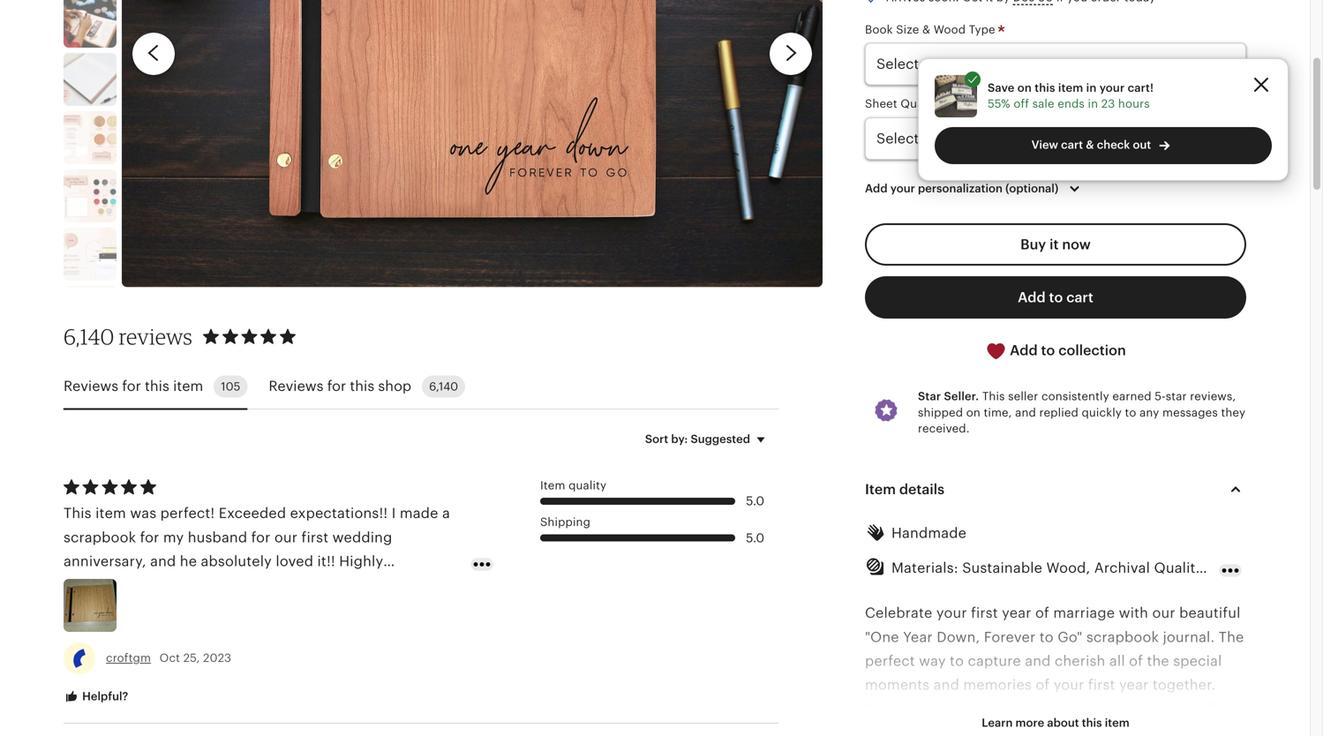 Task type: locate. For each thing, give the bounding box(es) containing it.
1 horizontal spatial 6,140
[[429, 380, 458, 393]]

was left perfect!
[[130, 506, 156, 522]]

sort by: suggested button
[[632, 421, 785, 458]]

6,140 reviews
[[64, 323, 193, 350]]

0 vertical spatial was
[[130, 506, 156, 522]]

2 vertical spatial first
[[1089, 677, 1116, 693]]

reviews right the '105'
[[269, 378, 324, 394]]

shipping down highly
[[370, 578, 432, 594]]

on down seller.
[[966, 406, 981, 419]]

1 vertical spatial cart
[[1067, 289, 1094, 305]]

0 vertical spatial the
[[242, 578, 265, 594]]

our right with in the right of the page
[[1153, 605, 1176, 621]]

1 horizontal spatial our
[[1153, 605, 1176, 621]]

this left shop on the left bottom
[[350, 378, 375, 394]]

by:
[[671, 432, 688, 446]]

1 vertical spatial year
[[1119, 677, 1149, 693]]

1 vertical spatial was
[[436, 578, 463, 594]]

0 vertical spatial first
[[302, 530, 329, 546]]

this inside this seller consistently earned 5-star reviews, shipped on time, and replied quickly to any messages they received.
[[982, 390, 1005, 403]]

1 vertical spatial a
[[945, 701, 953, 717]]

0 horizontal spatial first
[[302, 530, 329, 546]]

2 vertical spatial add
[[1010, 342, 1038, 358]]

0 horizontal spatial shipping
[[370, 578, 432, 594]]

0 vertical spatial add
[[865, 182, 888, 195]]

0 vertical spatial cart
[[1061, 138, 1083, 151]]

item up anniversary, on the bottom of the page
[[95, 506, 126, 522]]

expectations!!
[[290, 506, 388, 522]]

your inside dropdown button
[[891, 182, 915, 195]]

1 horizontal spatial first
[[971, 605, 998, 621]]

1 vertical spatial first
[[971, 605, 998, 621]]

scrapbook up anniversary, on the bottom of the page
[[64, 530, 136, 546]]

a up are
[[945, 701, 953, 717]]

0 vertical spatial &
[[923, 23, 931, 36]]

this up sale
[[1035, 81, 1056, 94]]

23
[[1102, 97, 1115, 110]]

scrapbook up all
[[1087, 629, 1159, 645]]

and down the seller on the bottom of the page
[[1015, 406, 1036, 419]]

1 horizontal spatial type
[[999, 97, 1025, 110]]

55%
[[988, 97, 1011, 110]]

1 vertical spatial shipping
[[370, 578, 432, 594]]

0 horizontal spatial scrapbook
[[64, 530, 136, 546]]

of
[[1036, 605, 1050, 621], [1129, 653, 1143, 669], [1036, 677, 1050, 693]]

star
[[918, 390, 941, 403]]

learn more about this item button
[[969, 707, 1143, 736]]

1 vertical spatial of
[[1129, 653, 1143, 669]]

2 horizontal spatial this
[[982, 390, 1005, 403]]

first inside this item was perfect! exceeded expectations!! i made a scrapbook for my husband for our first wedding anniversary, and he absolutely loved it!! highly recommended and worth the money spent!! shipping was also quick!!
[[302, 530, 329, 546]]

1 vertical spatial 6,140
[[429, 380, 458, 393]]

view cart & check out link
[[935, 127, 1272, 164]]

the up together.
[[1147, 653, 1170, 669]]

journal.
[[1163, 629, 1215, 645]]

6,140
[[64, 323, 114, 350], [429, 380, 458, 393]]

add up the seller on the bottom of the page
[[1010, 342, 1038, 358]]

5.0 for item quality
[[746, 494, 765, 508]]

add inside dropdown button
[[865, 182, 888, 195]]

handmade
[[892, 525, 967, 541]]

(optional)
[[1006, 182, 1059, 195]]

0 vertical spatial our
[[274, 530, 298, 546]]

your up the 23
[[1100, 81, 1125, 94]]

this inside the save on this item in your cart! 55% off sale ends in 23 hours
[[1035, 81, 1056, 94]]

0 vertical spatial year
[[1002, 605, 1032, 621]]

earned
[[1113, 390, 1152, 403]]

this up anniversary, on the bottom of the page
[[64, 506, 92, 522]]

those
[[865, 725, 904, 736]]

1 horizontal spatial reviews
[[269, 378, 324, 394]]

for
[[122, 378, 141, 394], [327, 378, 346, 394], [140, 530, 159, 546], [251, 530, 271, 546], [1226, 701, 1246, 717]]

item right about
[[1105, 717, 1130, 730]]

sort by: suggested
[[645, 432, 750, 446]]

buy it now
[[1021, 236, 1091, 252]]

your inside the save on this item in your cart! 55% off sale ends in 23 hours
[[1100, 81, 1125, 94]]

type
[[969, 23, 996, 36], [999, 97, 1025, 110]]

was
[[130, 506, 156, 522], [436, 578, 463, 594]]

5-
[[1155, 390, 1166, 403]]

0 horizontal spatial a
[[442, 506, 450, 522]]

books are bound using vegan leather binding available in black, grey, ivory, burgundy, white, navy, red, forest green, light blue, gold, or silver. image
[[64, 170, 117, 223]]

item for item details
[[865, 482, 896, 498]]

of up "forever"
[[1036, 605, 1050, 621]]

on
[[1018, 81, 1032, 94], [966, 406, 981, 419]]

this
[[982, 390, 1005, 403], [64, 506, 92, 522], [865, 701, 893, 717]]

hours
[[1119, 97, 1150, 110]]

my
[[163, 530, 184, 546]]

0 horizontal spatial the
[[242, 578, 265, 594]]

special
[[1174, 653, 1222, 669]]

0 vertical spatial in
[[1087, 81, 1097, 94]]

celebrate your first year of marriage with our beautiful "one year down, forever to go" scrapbook journal. the perfect way to capture and cherish all of the special moments and memories of your first year together. this makes a great traditional paper anniversary gift for those who are sentimental at heart.
[[865, 605, 1246, 736]]

learn
[[982, 717, 1013, 730]]

and inside this seller consistently earned 5-star reviews, shipped on time, and replied quickly to any messages they received.
[[1015, 406, 1036, 419]]

they
[[1221, 406, 1246, 419]]

anniversary,
[[64, 554, 146, 570]]

to down 'buy it now' button
[[1049, 289, 1063, 305]]

first up paper
[[1089, 677, 1116, 693]]

25,
[[183, 652, 200, 665]]

our up the loved
[[274, 530, 298, 546]]

save on this item in your cart! 55% off sale ends in 23 hours
[[988, 81, 1154, 110]]

0 horizontal spatial year
[[1002, 605, 1032, 621]]

was down made
[[436, 578, 463, 594]]

reviews down 6,140 reviews
[[64, 378, 118, 394]]

first anniversary scrapbook gift paper 1st anniversary gift image 4 image
[[64, 53, 117, 106]]

the
[[242, 578, 265, 594], [1147, 653, 1170, 669]]

about
[[1047, 717, 1079, 730]]

cart down the now
[[1067, 289, 1094, 305]]

this down the reviews
[[145, 378, 169, 394]]

for right gift
[[1226, 701, 1246, 717]]

2 horizontal spatial &
[[1086, 138, 1094, 151]]

type down save
[[999, 97, 1025, 110]]

1 horizontal spatial on
[[1018, 81, 1032, 94]]

2 horizontal spatial first
[[1089, 677, 1116, 693]]

your up the down,
[[937, 605, 967, 621]]

1 vertical spatial &
[[952, 97, 960, 110]]

year up "forever"
[[1002, 605, 1032, 621]]

1 vertical spatial add
[[1018, 289, 1046, 305]]

6,140 left the reviews
[[64, 323, 114, 350]]

details
[[900, 482, 945, 498]]

& left check
[[1086, 138, 1094, 151]]

forever
[[984, 629, 1036, 645]]

the down absolutely
[[242, 578, 265, 594]]

for down the exceeded
[[251, 530, 271, 546]]

gift
[[1199, 701, 1222, 717]]

1 vertical spatial this
[[64, 506, 92, 522]]

& for cart
[[1086, 138, 1094, 151]]

2 reviews from the left
[[269, 378, 324, 394]]

0 horizontal spatial &
[[923, 23, 931, 36]]

item up ends
[[1058, 81, 1084, 94]]

item left quality
[[540, 479, 566, 492]]

to inside this seller consistently earned 5-star reviews, shipped on time, and replied quickly to any messages they received.
[[1125, 406, 1137, 419]]

this inside celebrate your first year of marriage with our beautiful "one year down, forever to go" scrapbook journal. the perfect way to capture and cherish all of the special moments and memories of your first year together. this makes a great traditional paper anniversary gift for those who are sentimental at heart.
[[865, 701, 893, 717]]

of up 'traditional' on the bottom
[[1036, 677, 1050, 693]]

this up time,
[[982, 390, 1005, 403]]

1 vertical spatial scrapbook
[[1087, 629, 1159, 645]]

1 horizontal spatial scrapbook
[[1087, 629, 1159, 645]]

0 horizontal spatial type
[[969, 23, 996, 36]]

of right all
[[1129, 653, 1143, 669]]

buy
[[1021, 236, 1046, 252]]

1 vertical spatial type
[[999, 97, 1025, 110]]

way
[[919, 653, 946, 669]]

tab list
[[64, 365, 779, 410]]

this inside dropdown button
[[1082, 717, 1102, 730]]

shipping down item quality
[[540, 516, 591, 529]]

& for quantity
[[952, 97, 960, 110]]

this for seller
[[982, 390, 1005, 403]]

view details of this review photo by croftgm image
[[64, 579, 117, 632]]

consistently
[[1042, 390, 1110, 403]]

add left personalization
[[865, 182, 888, 195]]

down,
[[937, 629, 980, 645]]

received.
[[918, 422, 970, 435]]

& left paper
[[952, 97, 960, 110]]

6,140 right shop on the left bottom
[[429, 380, 458, 393]]

marriage
[[1054, 605, 1115, 621]]

this seller consistently earned 5-star reviews, shipped on time, and replied quickly to any messages they received.
[[918, 390, 1246, 435]]

0 horizontal spatial on
[[966, 406, 981, 419]]

first anniversary scrapbook gift paper 1st anniversary gift image 5 image
[[64, 111, 117, 164]]

any
[[1140, 406, 1160, 419]]

go"
[[1058, 629, 1083, 645]]

sort
[[645, 432, 669, 446]]

add your personalization (optional) button
[[852, 170, 1099, 207]]

0 horizontal spatial reviews
[[64, 378, 118, 394]]

0 horizontal spatial our
[[274, 530, 298, 546]]

& right size
[[923, 23, 931, 36]]

croftgm
[[106, 652, 151, 665]]

paper
[[964, 97, 996, 110]]

husband
[[188, 530, 247, 546]]

0 horizontal spatial item
[[540, 479, 566, 492]]

off
[[1014, 97, 1029, 110]]

this inside this item was perfect! exceeded expectations!! i made a scrapbook for my husband for our first wedding anniversary, and he absolutely loved it!! highly recommended and worth the money spent!! shipping was also quick!!
[[64, 506, 92, 522]]

to
[[1049, 289, 1063, 305], [1041, 342, 1055, 358], [1125, 406, 1137, 419], [1040, 629, 1054, 645], [950, 653, 964, 669]]

add for add your personalization (optional)
[[865, 182, 888, 195]]

1 vertical spatial on
[[966, 406, 981, 419]]

oct
[[159, 652, 180, 665]]

together.
[[1153, 677, 1216, 693]]

item left details
[[865, 482, 896, 498]]

this up those
[[865, 701, 893, 717]]

1 vertical spatial 5.0
[[746, 531, 765, 545]]

book size & wood type
[[865, 23, 999, 36]]

1 5.0 from the top
[[746, 494, 765, 508]]

the inside celebrate your first year of marriage with our beautiful "one year down, forever to go" scrapbook journal. the perfect way to capture and cherish all of the special moments and memories of your first year together. this makes a great traditional paper anniversary gift for those who are sentimental at heart.
[[1147, 653, 1170, 669]]

seller
[[1008, 390, 1039, 403]]

your left personalization
[[891, 182, 915, 195]]

0 vertical spatial scrapbook
[[64, 530, 136, 546]]

1 vertical spatial the
[[1147, 653, 1170, 669]]

item
[[1058, 81, 1084, 94], [173, 378, 203, 394], [95, 506, 126, 522], [1105, 717, 1130, 730]]

on up off
[[1018, 81, 1032, 94]]

to down earned
[[1125, 406, 1137, 419]]

0 vertical spatial 6,140
[[64, 323, 114, 350]]

0 horizontal spatial 6,140
[[64, 323, 114, 350]]

1 horizontal spatial the
[[1147, 653, 1170, 669]]

a inside this item was perfect! exceeded expectations!! i made a scrapbook for my husband for our first wedding anniversary, and he absolutely loved it!! highly recommended and worth the money spent!! shipping was also quick!!
[[442, 506, 450, 522]]

0 vertical spatial 5.0
[[746, 494, 765, 508]]

on inside the save on this item in your cart! 55% off sale ends in 23 hours
[[1018, 81, 1032, 94]]

0 vertical spatial type
[[969, 23, 996, 36]]

cart right view
[[1061, 138, 1083, 151]]

first up "forever"
[[971, 605, 998, 621]]

this right about
[[1082, 717, 1102, 730]]

on inside this seller consistently earned 5-star reviews, shipped on time, and replied quickly to any messages they received.
[[966, 406, 981, 419]]

1 horizontal spatial a
[[945, 701, 953, 717]]

to down the down,
[[950, 653, 964, 669]]

0 vertical spatial shipping
[[540, 516, 591, 529]]

to left collection
[[1041, 342, 1055, 358]]

a right made
[[442, 506, 450, 522]]

scrapbook inside this item was perfect! exceeded expectations!! i made a scrapbook for my husband for our first wedding anniversary, and he absolutely loved it!! highly recommended and worth the money spent!! shipping was also quick!!
[[64, 530, 136, 546]]

heart.
[[1068, 725, 1108, 736]]

and down "forever"
[[1025, 653, 1051, 669]]

add
[[865, 182, 888, 195], [1018, 289, 1046, 305], [1010, 342, 1038, 358]]

2 vertical spatial &
[[1086, 138, 1094, 151]]

a inside celebrate your first year of marriage with our beautiful "one year down, forever to go" scrapbook journal. the perfect way to capture and cherish all of the special moments and memories of your first year together. this makes a great traditional paper anniversary gift for those who are sentimental at heart.
[[945, 701, 953, 717]]

first up it!!
[[302, 530, 329, 546]]

6,140 for 6,140 reviews
[[64, 323, 114, 350]]

quality
[[1154, 560, 1204, 576]]

it
[[1050, 236, 1059, 252]]

0 vertical spatial this
[[982, 390, 1005, 403]]

1 horizontal spatial was
[[436, 578, 463, 594]]

buy it now button
[[865, 223, 1247, 266]]

5.0 for shipping
[[746, 531, 765, 545]]

1 horizontal spatial this
[[865, 701, 893, 717]]

6,140 for 6,140
[[429, 380, 458, 393]]

for left my
[[140, 530, 159, 546]]

0 vertical spatial on
[[1018, 81, 1032, 94]]

1 vertical spatial our
[[1153, 605, 1176, 621]]

cart inside button
[[1067, 289, 1094, 305]]

year down all
[[1119, 677, 1149, 693]]

messages
[[1163, 406, 1218, 419]]

this item was perfect! exceeded expectations!! i made a scrapbook for my husband for our first wedding anniversary, and he absolutely loved it!! highly recommended and worth the money spent!! shipping was also quick!!
[[64, 506, 463, 618]]

item inside dropdown button
[[865, 482, 896, 498]]

item left the '105'
[[173, 378, 203, 394]]

to left go"
[[1040, 629, 1054, 645]]

type right wood
[[969, 23, 996, 36]]

1 horizontal spatial year
[[1119, 677, 1149, 693]]

archival
[[1095, 560, 1150, 576]]

add down 'buy'
[[1018, 289, 1046, 305]]

shipping
[[540, 516, 591, 529], [370, 578, 432, 594]]

1 horizontal spatial item
[[865, 482, 896, 498]]

in left the 23
[[1088, 97, 1098, 110]]

1 horizontal spatial &
[[952, 97, 960, 110]]

scrapbook inside celebrate your first year of marriage with our beautiful "one year down, forever to go" scrapbook journal. the perfect way to capture and cherish all of the special moments and memories of your first year together. this makes a great traditional paper anniversary gift for those who are sentimental at heart.
[[1087, 629, 1159, 645]]

this for reviews for this item
[[145, 378, 169, 394]]

2 vertical spatial this
[[865, 701, 893, 717]]

scrapbook
[[64, 530, 136, 546], [1087, 629, 1159, 645]]

0 vertical spatial a
[[442, 506, 450, 522]]

add for add to cart
[[1018, 289, 1046, 305]]

0 horizontal spatial this
[[64, 506, 92, 522]]

2 5.0 from the top
[[746, 531, 765, 545]]

item inside the save on this item in your cart! 55% off sale ends in 23 hours
[[1058, 81, 1084, 94]]

in left cart!
[[1087, 81, 1097, 94]]

1 reviews from the left
[[64, 378, 118, 394]]

paper,
[[1208, 560, 1251, 576]]

save
[[988, 81, 1015, 94]]



Task type: describe. For each thing, give the bounding box(es) containing it.
perfect
[[865, 653, 915, 669]]

memories
[[964, 677, 1032, 693]]

size
[[896, 23, 919, 36]]

sentimental
[[966, 725, 1047, 736]]

shop
[[378, 378, 412, 394]]

highly
[[339, 554, 383, 570]]

view cart & check out
[[1032, 138, 1152, 151]]

perfect!
[[160, 506, 215, 522]]

makes
[[897, 701, 941, 717]]

shipping inside this item was perfect! exceeded expectations!! i made a scrapbook for my husband for our first wedding anniversary, and he absolutely loved it!! highly recommended and worth the money spent!! shipping was also quick!!
[[370, 578, 432, 594]]

reviews
[[119, 323, 193, 350]]

time,
[[984, 406, 1012, 419]]

capture
[[968, 653, 1021, 669]]

money
[[268, 578, 315, 594]]

year
[[903, 629, 933, 645]]

beautiful
[[1180, 605, 1241, 621]]

and down he
[[168, 578, 194, 594]]

the
[[1219, 629, 1244, 645]]

this for save on this item in your cart! 55% off sale ends in 23 hours
[[1035, 81, 1056, 94]]

cherish
[[1055, 653, 1106, 669]]

all
[[1110, 653, 1125, 669]]

collection
[[1059, 342, 1126, 358]]

item inside dropdown button
[[1105, 717, 1130, 730]]

0 horizontal spatial was
[[130, 506, 156, 522]]

with
[[1119, 605, 1149, 621]]

great
[[957, 701, 993, 717]]

first anniversary scrapbook gift paper 1st anniversary gift image 3 image
[[64, 0, 117, 48]]

add to cart button
[[865, 276, 1247, 319]]

for down 6,140 reviews
[[122, 378, 141, 394]]

for left shop on the left bottom
[[327, 378, 346, 394]]

absolutely
[[201, 554, 272, 570]]

type for wood
[[969, 23, 996, 36]]

personalization
[[918, 182, 1003, 195]]

this for reviews for this shop
[[350, 378, 375, 394]]

add for add to collection
[[1010, 342, 1038, 358]]

i
[[392, 506, 396, 522]]

sheet
[[865, 97, 898, 110]]

now
[[1062, 236, 1091, 252]]

2023
[[203, 652, 231, 665]]

quantity
[[901, 97, 949, 110]]

item quality
[[540, 479, 607, 492]]

tab list containing reviews for this item
[[64, 365, 779, 410]]

view
[[1032, 138, 1059, 151]]

sheet quantity & paper type
[[865, 97, 1028, 110]]

traditional
[[997, 701, 1067, 717]]

item details button
[[849, 469, 1263, 511]]

cart!
[[1128, 81, 1154, 94]]

type for paper
[[999, 97, 1025, 110]]

helpful? button
[[50, 681, 142, 713]]

1 vertical spatial in
[[1088, 97, 1098, 110]]

item for item quality
[[540, 479, 566, 492]]

1 horizontal spatial shipping
[[540, 516, 591, 529]]

recommended
[[64, 578, 165, 594]]

exceeded
[[219, 506, 286, 522]]

ends
[[1058, 97, 1085, 110]]

anniversary
[[1115, 701, 1195, 717]]

add to collection
[[1007, 342, 1126, 358]]

your down cherish
[[1054, 677, 1085, 693]]

helpful?
[[79, 690, 128, 703]]

quickly
[[1082, 406, 1122, 419]]

guest books include one of 2 paper types. all paper is archival quality and will not yellow or fade over time. standard 28lb paper is white, or 65lb cardstock is available in white, black, or cream colors. image
[[64, 228, 117, 281]]

seller.
[[944, 390, 979, 403]]

reviews for reviews for this item
[[64, 378, 118, 394]]

star seller.
[[918, 390, 979, 403]]

sustainable
[[963, 560, 1043, 576]]

out
[[1133, 138, 1152, 151]]

for inside celebrate your first year of marriage with our beautiful "one year down, forever to go" scrapbook journal. the perfect way to capture and cherish all of the special moments and memories of your first year together. this makes a great traditional paper anniversary gift for those who are sentimental at heart.
[[1226, 701, 1246, 717]]

laser
[[1254, 560, 1291, 576]]

reviews for this item
[[64, 378, 203, 394]]

our inside this item was perfect! exceeded expectations!! i made a scrapbook for my husband for our first wedding anniversary, and he absolutely loved it!! highly recommended and worth the money spent!! shipping was also quick!!
[[274, 530, 298, 546]]

quick!!
[[95, 602, 142, 618]]

and left he
[[150, 554, 176, 570]]

the inside this item was perfect! exceeded expectations!! i made a scrapbook for my husband for our first wedding anniversary, and he absolutely loved it!! highly recommended and worth the money spent!! shipping was also quick!!
[[242, 578, 265, 594]]

reviews for reviews for this shop
[[269, 378, 324, 394]]

wood
[[934, 23, 966, 36]]

this for item
[[64, 506, 92, 522]]

item inside this item was perfect! exceeded expectations!! i made a scrapbook for my husband for our first wedding anniversary, and he absolutely loved it!! highly recommended and worth the money spent!! shipping was also quick!!
[[95, 506, 126, 522]]

2 vertical spatial of
[[1036, 677, 1050, 693]]

are
[[940, 725, 962, 736]]

wedding
[[333, 530, 392, 546]]

celebrate
[[865, 605, 933, 621]]

moments
[[865, 677, 930, 693]]

loved
[[276, 554, 314, 570]]

& for size
[[923, 23, 931, 36]]

spent!!
[[319, 578, 367, 594]]

our inside celebrate your first year of marriage with our beautiful "one year down, forever to go" scrapbook journal. the perfect way to capture and cherish all of the special moments and memories of your first year together. this makes a great traditional paper anniversary gift for those who are sentimental at heart.
[[1153, 605, 1176, 621]]

quality
[[569, 479, 607, 492]]

star
[[1166, 390, 1187, 403]]

replied
[[1040, 406, 1079, 419]]

105
[[221, 380, 240, 393]]

add to collection button
[[865, 329, 1247, 373]]

sale
[[1033, 97, 1055, 110]]

materials:
[[892, 560, 959, 576]]

engr
[[1295, 560, 1323, 576]]

item details
[[865, 482, 945, 498]]

and down the way
[[934, 677, 960, 693]]

first anniversary scrapbook gift paper 1st anniversary gift image 1 image
[[122, 0, 823, 287]]

croftgm link
[[106, 652, 151, 665]]

0 vertical spatial of
[[1036, 605, 1050, 621]]

it!!
[[317, 554, 335, 570]]

learn more about this item
[[982, 717, 1130, 730]]

reviews for this shop
[[269, 378, 412, 394]]



Task type: vqa. For each thing, say whether or not it's contained in the screenshot.
82.80 the More like this
no



